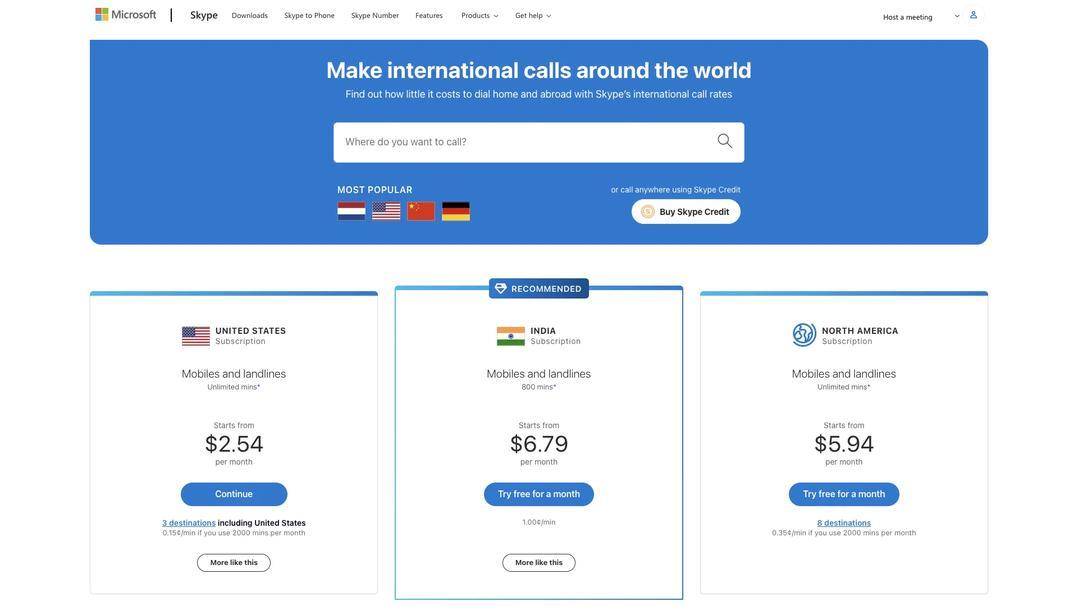 Task type: describe. For each thing, give the bounding box(es) containing it.
8 destinations 0.35¢/min if you use 2000 mins per month
[[772, 518, 916, 538]]

india subscription
[[531, 326, 581, 346]]

skype for skype number
[[351, 10, 371, 20]]

unlimited for $2.54
[[207, 382, 239, 391]]

with
[[574, 88, 593, 100]]

month inside starts from $6.79 per month
[[535, 457, 558, 467]]

using
[[672, 185, 692, 194]]

or call anywhere using skype credit
[[611, 185, 741, 194]]

costs
[[436, 88, 461, 100]]

mins for $2.54
[[241, 382, 257, 391]]

around
[[576, 56, 650, 83]]

mobiles for $2.54
[[182, 367, 220, 380]]

dial
[[475, 88, 490, 100]]

to inside the make international calls around the world find out how little it costs to dial home and abroad with skype's international call rates
[[463, 88, 472, 100]]

you inside 8 destinations 0.35¢/min if you use 2000 mins per month
[[815, 529, 827, 538]]

0 vertical spatial credit
[[719, 185, 741, 194]]

products
[[462, 10, 490, 20]]

starts from $5.94 per month
[[814, 421, 874, 467]]

like for $6.79
[[535, 558, 548, 567]]

try free for a month link for $6.79
[[484, 483, 594, 507]]

a for $6.79
[[546, 489, 551, 499]]

continue
[[215, 489, 253, 499]]

home
[[493, 88, 518, 100]]

mobiles for $5.94
[[792, 367, 830, 380]]

per inside 8 destinations 0.35¢/min if you use 2000 mins per month
[[881, 529, 893, 538]]

* link for $6.79
[[553, 382, 557, 391]]

0 horizontal spatial international
[[387, 56, 519, 83]]

and for $6.79
[[528, 367, 546, 380]]

buy
[[660, 206, 675, 217]]

host a meeting
[[884, 12, 933, 21]]

0 vertical spatial united states image
[[372, 198, 400, 226]]

number
[[373, 10, 399, 20]]

mins inside 8 destinations 0.35¢/min if you use 2000 mins per month
[[863, 529, 879, 538]]

continue link
[[181, 483, 287, 507]]

this for $2.54
[[244, 558, 258, 567]]

more like this for $6.79
[[515, 558, 563, 567]]

make
[[326, 56, 383, 83]]

china image
[[407, 198, 435, 226]]

mobiles and landlines 800 mins *
[[487, 367, 591, 391]]

find
[[346, 88, 365, 100]]

north
[[822, 326, 855, 336]]

subscription for united
[[215, 337, 266, 346]]

0 horizontal spatial united states image
[[182, 317, 210, 351]]

mobiles and landlines unlimited mins * for $2.54
[[182, 367, 286, 391]]

and for $2.54
[[222, 367, 241, 380]]

buy skype credit
[[660, 206, 730, 217]]

rates
[[710, 88, 732, 100]]

meeting
[[906, 12, 933, 21]]

8
[[817, 518, 823, 528]]

out
[[368, 88, 382, 100]]

try free for a month for $5.94
[[803, 489, 885, 499]]

more like this button for $2.54
[[197, 554, 271, 572]]

america
[[857, 326, 899, 336]]

states inside 3 destinations including united states 0.15¢/min if you use 2000 mins per month
[[282, 518, 306, 528]]

per inside 3 destinations including united states 0.15¢/min if you use 2000 mins per month
[[270, 529, 282, 538]]

phone
[[314, 10, 335, 20]]

downloads link
[[227, 1, 273, 28]]

and for $5.94
[[833, 367, 851, 380]]

mins for $6.79
[[537, 382, 553, 391]]

800
[[522, 382, 535, 391]]

united states subscription
[[215, 326, 286, 346]]

3
[[162, 518, 167, 528]]

month inside 8 destinations 0.35¢/min if you use 2000 mins per month
[[895, 529, 916, 538]]

$2.54
[[204, 430, 264, 457]]

world
[[693, 56, 752, 83]]

free for $5.94
[[819, 489, 835, 499]]

including
[[218, 518, 253, 528]]

downloads
[[232, 10, 268, 20]]

2 horizontal spatial a
[[901, 12, 904, 21]]

it
[[428, 88, 434, 100]]

mins for $5.94
[[852, 382, 867, 391]]

month inside starts from $2.54 per month
[[230, 457, 253, 467]]

skype for skype to phone
[[284, 10, 304, 20]]

from for $2.54
[[237, 421, 254, 430]]

0.15¢/min
[[163, 529, 196, 538]]

products button
[[452, 1, 507, 29]]

skype number link
[[346, 1, 404, 28]]

0.35¢/min
[[772, 529, 806, 538]]

features
[[416, 10, 443, 20]]

search image
[[717, 133, 733, 149]]

from for $5.94
[[848, 421, 865, 430]]

make international calls around the world find out how little it costs to dial home and abroad with skype's international call rates
[[326, 56, 752, 100]]

if inside 8 destinations 0.35¢/min if you use 2000 mins per month
[[808, 529, 813, 538]]

more like this for $2.54
[[210, 558, 258, 567]]

for for $6.79
[[532, 489, 544, 499]]

3 destinations button
[[162, 518, 216, 528]]

for for $5.94
[[838, 489, 849, 499]]

mobiles and landlines unlimited mins * for $5.94
[[792, 367, 896, 391]]

starts from $6.79 per month
[[510, 421, 569, 467]]

calls
[[524, 56, 572, 83]]

states inside united states subscription
[[252, 326, 286, 336]]

skype right the buy
[[677, 206, 703, 217]]

* link for $5.94
[[867, 382, 871, 391]]

0 horizontal spatial call
[[621, 185, 633, 194]]

microsoft image
[[95, 8, 156, 21]]

from for $6.79
[[543, 421, 559, 430]]

anywhere
[[635, 185, 670, 194]]

skype's
[[596, 88, 631, 100]]

call inside the make international calls around the world find out how little it costs to dial home and abroad with skype's international call rates
[[692, 88, 707, 100]]

little
[[406, 88, 425, 100]]

per for $5.94
[[826, 457, 838, 467]]

united inside united states subscription
[[215, 326, 250, 336]]

popular
[[368, 185, 413, 195]]

subscription for north
[[822, 337, 873, 346]]



Task type: locate. For each thing, give the bounding box(es) containing it.
abroad
[[540, 88, 572, 100]]

you inside 3 destinations including united states 0.15¢/min if you use 2000 mins per month
[[204, 529, 216, 538]]

skype right using at the top of page
[[694, 185, 717, 194]]

most
[[338, 185, 365, 195]]

1 use from the left
[[218, 529, 230, 538]]

1 destinations from the left
[[169, 518, 216, 528]]

try free for a month link up 8 destinations "button"
[[789, 483, 899, 507]]

0 horizontal spatial mobiles
[[182, 367, 220, 380]]

0 horizontal spatial * link
[[257, 382, 261, 391]]

3 * link from the left
[[867, 382, 871, 391]]

from
[[237, 421, 254, 430], [543, 421, 559, 430], [848, 421, 865, 430]]

more like this down 3 destinations including united states 0.15¢/min if you use 2000 mins per month
[[210, 558, 258, 567]]

1 horizontal spatial use
[[829, 529, 841, 538]]

mins down united states subscription in the bottom of the page
[[241, 382, 257, 391]]

if right the 0.35¢/min
[[808, 529, 813, 538]]

2 horizontal spatial *
[[867, 382, 871, 391]]

if inside 3 destinations including united states 0.15¢/min if you use 2000 mins per month
[[198, 529, 202, 538]]

get help
[[516, 10, 543, 20]]

Where do you want to call? text field
[[345, 128, 716, 157]]

1 horizontal spatial you
[[815, 529, 827, 538]]

2 if from the left
[[808, 529, 813, 538]]

2 try free for a month link from the left
[[789, 483, 899, 507]]

per for $2.54
[[215, 457, 227, 467]]

$6.79
[[510, 430, 569, 457]]

2 horizontal spatial subscription
[[822, 337, 873, 346]]

more like this down '1.00¢/min'
[[515, 558, 563, 567]]

per inside starts from $5.94 per month
[[826, 457, 838, 467]]

international down the
[[634, 88, 689, 100]]

free for $6.79
[[514, 489, 530, 499]]

mins right '800'
[[537, 382, 553, 391]]

$5.94
[[814, 430, 874, 457]]

and up '800'
[[528, 367, 546, 380]]

* down "north america subscription"
[[867, 382, 871, 391]]

landlines down "north america subscription"
[[854, 367, 896, 380]]

more like this
[[210, 558, 258, 567], [515, 558, 563, 567]]

2 more like this from the left
[[515, 558, 563, 567]]

2 * from the left
[[553, 382, 557, 391]]

month inside starts from $5.94 per month
[[840, 457, 863, 467]]

1 horizontal spatial call
[[692, 88, 707, 100]]

starts for $5.94
[[824, 421, 846, 430]]

1 horizontal spatial try free for a month
[[803, 489, 885, 499]]

and down united states subscription in the bottom of the page
[[222, 367, 241, 380]]

1 horizontal spatial destinations
[[825, 518, 871, 528]]

1 more like this button from the left
[[197, 554, 271, 572]]

0 horizontal spatial destinations
[[169, 518, 216, 528]]

mins inside 3 destinations including united states 0.15¢/min if you use 2000 mins per month
[[252, 529, 268, 538]]

landlines for $5.94
[[854, 367, 896, 380]]

1 horizontal spatial united states image
[[372, 198, 400, 226]]

you
[[204, 529, 216, 538], [815, 529, 827, 538]]

united
[[215, 326, 250, 336], [255, 518, 280, 528]]

free up 8
[[819, 489, 835, 499]]

try free for a month up '1.00¢/min'
[[498, 489, 580, 499]]

1 vertical spatial call
[[621, 185, 633, 194]]

landlines
[[243, 367, 286, 380], [548, 367, 591, 380], [854, 367, 896, 380]]

1.00¢/min
[[523, 518, 556, 527]]

0 horizontal spatial to
[[306, 10, 312, 20]]

* down united states subscription in the bottom of the page
[[257, 382, 261, 391]]

1 horizontal spatial 2000
[[843, 529, 861, 538]]

2 unlimited from the left
[[818, 382, 850, 391]]

starts for $6.79
[[519, 421, 540, 430]]

skype to phone
[[284, 10, 335, 20]]

for
[[532, 489, 544, 499], [838, 489, 849, 499]]

try for $5.94
[[803, 489, 817, 499]]

0 horizontal spatial mobiles and landlines unlimited mins *
[[182, 367, 286, 391]]

this for $6.79
[[549, 558, 563, 567]]

use down 8 destinations "button"
[[829, 529, 841, 538]]

more down 3 destinations including united states 0.15¢/min if you use 2000 mins per month
[[210, 558, 228, 567]]

3 * from the left
[[867, 382, 871, 391]]

international up costs
[[387, 56, 519, 83]]

3 destinations including united states 0.15¢/min if you use 2000 mins per month
[[162, 518, 306, 538]]

destinations for $5.94
[[825, 518, 871, 528]]

skype left number
[[351, 10, 371, 20]]

3 subscription from the left
[[822, 337, 873, 346]]

1 subscription from the left
[[215, 337, 266, 346]]

1 horizontal spatial more like this
[[515, 558, 563, 567]]

this down 3 destinations including united states 0.15¢/min if you use 2000 mins per month
[[244, 558, 258, 567]]

and inside the make international calls around the world find out how little it costs to dial home and abroad with skype's international call rates
[[521, 88, 538, 100]]

mobiles
[[182, 367, 220, 380], [487, 367, 525, 380], [792, 367, 830, 380]]

1 vertical spatial international
[[634, 88, 689, 100]]

* right '800'
[[553, 382, 557, 391]]

host a meeting link
[[874, 2, 942, 31]]

india image
[[497, 317, 525, 351]]

1 horizontal spatial international
[[634, 88, 689, 100]]

*
[[257, 382, 261, 391], [553, 382, 557, 391], [867, 382, 871, 391]]

starts inside starts from $2.54 per month
[[214, 421, 235, 430]]

0 horizontal spatial if
[[198, 529, 202, 538]]

0 vertical spatial states
[[252, 326, 286, 336]]

mobiles and landlines unlimited mins * down "north america subscription"
[[792, 367, 896, 391]]

mins
[[241, 382, 257, 391], [537, 382, 553, 391], [852, 382, 867, 391], [252, 529, 268, 538], [863, 529, 879, 538]]

1 starts from the left
[[214, 421, 235, 430]]

for up '1.00¢/min'
[[532, 489, 544, 499]]

host
[[884, 12, 899, 21]]

1 free from the left
[[514, 489, 530, 499]]

a up 8 destinations "button"
[[851, 489, 856, 499]]

1 horizontal spatial more like this button
[[503, 554, 576, 572]]

landlines inside mobiles and landlines 800 mins *
[[548, 367, 591, 380]]

0 horizontal spatial more
[[210, 558, 228, 567]]

2 subscription from the left
[[531, 337, 581, 346]]

1 mobiles from the left
[[182, 367, 220, 380]]

1 try free for a month link from the left
[[484, 483, 594, 507]]

0 horizontal spatial unlimited
[[207, 382, 239, 391]]

like down 3 destinations including united states 0.15¢/min if you use 2000 mins per month
[[230, 558, 243, 567]]

8 destinations button
[[817, 518, 871, 528]]

starts inside starts from $5.94 per month
[[824, 421, 846, 430]]

starts inside starts from $6.79 per month
[[519, 421, 540, 430]]

states
[[252, 326, 286, 336], [282, 518, 306, 528]]

* link right '800'
[[553, 382, 557, 391]]

skype number
[[351, 10, 399, 20]]

destinations up 0.15¢/min
[[169, 518, 216, 528]]

2 horizontal spatial landlines
[[854, 367, 896, 380]]

1 horizontal spatial * link
[[553, 382, 557, 391]]

1 horizontal spatial landlines
[[548, 367, 591, 380]]

0 horizontal spatial try
[[498, 489, 512, 499]]

mobiles and landlines unlimited mins *
[[182, 367, 286, 391], [792, 367, 896, 391]]

2 try free for a month from the left
[[803, 489, 885, 499]]

landlines down india subscription
[[548, 367, 591, 380]]

1 horizontal spatial from
[[543, 421, 559, 430]]

this down '1.00¢/min'
[[549, 558, 563, 567]]

1 from from the left
[[237, 421, 254, 430]]

and inside mobiles and landlines 800 mins *
[[528, 367, 546, 380]]

2 more from the left
[[515, 558, 534, 567]]

2 horizontal spatial * link
[[867, 382, 871, 391]]

2 horizontal spatial from
[[848, 421, 865, 430]]

1 horizontal spatial *
[[553, 382, 557, 391]]

1 horizontal spatial to
[[463, 88, 472, 100]]

more for $6.79
[[515, 558, 534, 567]]

1 like from the left
[[230, 558, 243, 567]]

credit up buy skype credit
[[719, 185, 741, 194]]

destinations inside 3 destinations including united states 0.15¢/min if you use 2000 mins per month
[[169, 518, 216, 528]]

landlines down united states subscription in the bottom of the page
[[243, 367, 286, 380]]

1 2000 from the left
[[232, 529, 250, 538]]

you down 8
[[815, 529, 827, 538]]

* link
[[257, 382, 261, 391], [553, 382, 557, 391], [867, 382, 871, 391]]

use inside 3 destinations including united states 0.15¢/min if you use 2000 mins per month
[[218, 529, 230, 538]]

from inside starts from $6.79 per month
[[543, 421, 559, 430]]

call left rates
[[692, 88, 707, 100]]

subscription inside united states subscription
[[215, 337, 266, 346]]

1 horizontal spatial united
[[255, 518, 280, 528]]

2000 down 8 destinations "button"
[[843, 529, 861, 538]]

0 horizontal spatial more like this
[[210, 558, 258, 567]]

0 vertical spatial call
[[692, 88, 707, 100]]

1 vertical spatial united
[[255, 518, 280, 528]]

this
[[244, 558, 258, 567], [549, 558, 563, 567]]

3 mobiles from the left
[[792, 367, 830, 380]]

1 vertical spatial united states image
[[182, 317, 210, 351]]

try free for a month link up '1.00¢/min'
[[484, 483, 594, 507]]

a up '1.00¢/min'
[[546, 489, 551, 499]]

1 horizontal spatial more
[[515, 558, 534, 567]]

destinations right 8
[[825, 518, 871, 528]]

0 horizontal spatial subscription
[[215, 337, 266, 346]]

1 more from the left
[[210, 558, 228, 567]]

features link
[[411, 1, 448, 28]]

india
[[531, 326, 556, 336]]

and right home
[[521, 88, 538, 100]]

try free for a month for $6.79
[[498, 489, 580, 499]]

1 horizontal spatial try
[[803, 489, 817, 499]]

1 this from the left
[[244, 558, 258, 567]]

help
[[529, 10, 543, 20]]

a right host
[[901, 12, 904, 21]]

get help button
[[506, 1, 560, 29]]

mobiles for $6.79
[[487, 367, 525, 380]]

1 horizontal spatial like
[[535, 558, 548, 567]]

germany image
[[442, 198, 470, 226]]

1 try free for a month from the left
[[498, 489, 580, 499]]

1 horizontal spatial free
[[819, 489, 835, 499]]

most popular
[[338, 185, 413, 195]]

2 * link from the left
[[553, 382, 557, 391]]

try free for a month up 8 destinations "button"
[[803, 489, 885, 499]]

more like this button for $6.79
[[503, 554, 576, 572]]

1 vertical spatial states
[[282, 518, 306, 528]]

like for $2.54
[[230, 558, 243, 567]]

1 you from the left
[[204, 529, 216, 538]]

from inside starts from $5.94 per month
[[848, 421, 865, 430]]

0 horizontal spatial a
[[546, 489, 551, 499]]

subscription
[[215, 337, 266, 346], [531, 337, 581, 346], [822, 337, 873, 346]]

try for $6.79
[[498, 489, 512, 499]]

per
[[215, 457, 227, 467], [521, 457, 533, 467], [826, 457, 838, 467], [270, 529, 282, 538], [881, 529, 893, 538]]

more like this button down '1.00¢/min'
[[503, 554, 576, 572]]

use down including
[[218, 529, 230, 538]]

2000 inside 3 destinations including united states 0.15¢/min if you use 2000 mins per month
[[232, 529, 250, 538]]

* inside mobiles and landlines 800 mins *
[[553, 382, 557, 391]]

2 horizontal spatial mobiles
[[792, 367, 830, 380]]

credit
[[719, 185, 741, 194], [705, 206, 730, 217]]

skype left downloads
[[190, 8, 218, 21]]

0 horizontal spatial for
[[532, 489, 544, 499]]

2 mobiles from the left
[[487, 367, 525, 380]]

2000 inside 8 destinations 0.35¢/min if you use 2000 mins per month
[[843, 529, 861, 538]]

mins down 8 destinations "button"
[[863, 529, 879, 538]]

buy skype credit link
[[632, 199, 741, 224], [632, 199, 741, 224]]

call
[[692, 88, 707, 100], [621, 185, 633, 194]]

per for $6.79
[[521, 457, 533, 467]]

skype for skype
[[190, 8, 218, 21]]

2 free from the left
[[819, 489, 835, 499]]

0 horizontal spatial more like this button
[[197, 554, 271, 572]]

united states image down popular
[[372, 198, 400, 226]]

2000 down including
[[232, 529, 250, 538]]

united states image left united states subscription in the bottom of the page
[[182, 317, 210, 351]]

2 landlines from the left
[[548, 367, 591, 380]]

2 like from the left
[[535, 558, 548, 567]]

or
[[611, 185, 619, 194]]

2 you from the left
[[815, 529, 827, 538]]

landlines for $2.54
[[243, 367, 286, 380]]

2 try from the left
[[803, 489, 817, 499]]

1 unlimited from the left
[[207, 382, 239, 391]]

0 horizontal spatial use
[[218, 529, 230, 538]]

more like this button down 3 destinations including united states 0.15¢/min if you use 2000 mins per month
[[197, 554, 271, 572]]

1 horizontal spatial unlimited
[[818, 382, 850, 391]]

1 vertical spatial to
[[463, 88, 472, 100]]

0 horizontal spatial this
[[244, 558, 258, 567]]

* for $2.54
[[257, 382, 261, 391]]

1 horizontal spatial mobiles
[[487, 367, 525, 380]]

3 from from the left
[[848, 421, 865, 430]]

recommended
[[512, 284, 582, 294]]

destinations inside 8 destinations 0.35¢/min if you use 2000 mins per month
[[825, 518, 871, 528]]

starts for $2.54
[[214, 421, 235, 430]]

1 horizontal spatial starts
[[519, 421, 540, 430]]

1 horizontal spatial if
[[808, 529, 813, 538]]

international
[[387, 56, 519, 83], [634, 88, 689, 100]]

united states image
[[372, 198, 400, 226], [182, 317, 210, 351]]

unlimited
[[207, 382, 239, 391], [818, 382, 850, 391]]

1 for from the left
[[532, 489, 544, 499]]

0 horizontal spatial landlines
[[243, 367, 286, 380]]

1 mobiles and landlines unlimited mins * from the left
[[182, 367, 286, 391]]

from inside starts from $2.54 per month
[[237, 421, 254, 430]]

1 vertical spatial credit
[[705, 206, 730, 217]]

free
[[514, 489, 530, 499], [819, 489, 835, 499]]

2 destinations from the left
[[825, 518, 871, 528]]

and down "north america subscription"
[[833, 367, 851, 380]]

* for $5.94
[[867, 382, 871, 391]]

per inside starts from $2.54 per month
[[215, 457, 227, 467]]

1 landlines from the left
[[243, 367, 286, 380]]

* link down "north america subscription"
[[867, 382, 871, 391]]

1 horizontal spatial a
[[851, 489, 856, 499]]

and
[[521, 88, 538, 100], [222, 367, 241, 380], [528, 367, 546, 380], [833, 367, 851, 380]]

more down '1.00¢/min'
[[515, 558, 534, 567]]

united inside 3 destinations including united states 0.15¢/min if you use 2000 mins per month
[[255, 518, 280, 528]]

landlines for $6.79
[[548, 367, 591, 380]]

north america subscription
[[822, 326, 899, 346]]

0 horizontal spatial try free for a month link
[[484, 483, 594, 507]]

call right or
[[621, 185, 633, 194]]

destinations for $2.54
[[169, 518, 216, 528]]

1 try from the left
[[498, 489, 512, 499]]

1 horizontal spatial this
[[549, 558, 563, 567]]

starts from $2.54 per month
[[204, 421, 264, 467]]

2 for from the left
[[838, 489, 849, 499]]

if down 3 destinations button
[[198, 529, 202, 538]]

0 vertical spatial to
[[306, 10, 312, 20]]

1 if from the left
[[198, 529, 202, 538]]

skype to phone link
[[279, 1, 340, 28]]

skype left the phone
[[284, 10, 304, 20]]

unlimited for $5.94
[[818, 382, 850, 391]]

if
[[198, 529, 202, 538], [808, 529, 813, 538]]

2 this from the left
[[549, 558, 563, 567]]

0 horizontal spatial from
[[237, 421, 254, 430]]

2 starts from the left
[[519, 421, 540, 430]]

1 horizontal spatial try free for a month link
[[789, 483, 899, 507]]

1 * link from the left
[[257, 382, 261, 391]]

mins down "north america subscription"
[[852, 382, 867, 391]]

1 horizontal spatial for
[[838, 489, 849, 499]]

skype inside "link"
[[351, 10, 371, 20]]

for up 8 destinations "button"
[[838, 489, 849, 499]]

use
[[218, 529, 230, 538], [829, 529, 841, 538]]

how
[[385, 88, 404, 100]]

1 more like this from the left
[[210, 558, 258, 567]]

credit down or call anywhere using skype credit
[[705, 206, 730, 217]]

free up '1.00¢/min'
[[514, 489, 530, 499]]

2 horizontal spatial starts
[[824, 421, 846, 430]]

0 horizontal spatial *
[[257, 382, 261, 391]]

1 horizontal spatial subscription
[[531, 337, 581, 346]]

a
[[901, 12, 904, 21], [546, 489, 551, 499], [851, 489, 856, 499]]

0 horizontal spatial you
[[204, 529, 216, 538]]

you down 3 destinations button
[[204, 529, 216, 538]]

2 mobiles and landlines unlimited mins * from the left
[[792, 367, 896, 391]]

0 horizontal spatial like
[[230, 558, 243, 567]]

2 from from the left
[[543, 421, 559, 430]]

0 horizontal spatial try free for a month
[[498, 489, 580, 499]]

mobiles and landlines unlimited mins * down united states subscription in the bottom of the page
[[182, 367, 286, 391]]

0 horizontal spatial free
[[514, 489, 530, 499]]

the
[[654, 56, 689, 83]]

0 horizontal spatial 2000
[[232, 529, 250, 538]]

0 horizontal spatial united
[[215, 326, 250, 336]]

0 vertical spatial international
[[387, 56, 519, 83]]

3 landlines from the left
[[854, 367, 896, 380]]

* for $6.79
[[553, 382, 557, 391]]

get
[[516, 10, 527, 20]]

0 horizontal spatial starts
[[214, 421, 235, 430]]

like down '1.00¢/min'
[[535, 558, 548, 567]]

month inside 3 destinations including united states 0.15¢/min if you use 2000 mins per month
[[284, 529, 305, 538]]

more
[[210, 558, 228, 567], [515, 558, 534, 567]]

per inside starts from $6.79 per month
[[521, 457, 533, 467]]

2 2000 from the left
[[843, 529, 861, 538]]

starts
[[214, 421, 235, 430], [519, 421, 540, 430], [824, 421, 846, 430]]

mins down including
[[252, 529, 268, 538]]

skype
[[190, 8, 218, 21], [284, 10, 304, 20], [351, 10, 371, 20], [694, 185, 717, 194], [677, 206, 703, 217]]

netherlands image
[[338, 198, 366, 226]]

try free for a month link for $5.94
[[789, 483, 899, 507]]

3 starts from the left
[[824, 421, 846, 430]]

2 more like this button from the left
[[503, 554, 576, 572]]

2 use from the left
[[829, 529, 841, 538]]

to left the phone
[[306, 10, 312, 20]]

try free for a month link
[[484, 483, 594, 507], [789, 483, 899, 507]]

0 vertical spatial united
[[215, 326, 250, 336]]

* link for $2.54
[[257, 382, 261, 391]]

2000
[[232, 529, 250, 538], [843, 529, 861, 538]]

mobiles inside mobiles and landlines 800 mins *
[[487, 367, 525, 380]]

1 horizontal spatial mobiles and landlines unlimited mins *
[[792, 367, 896, 391]]

* link down united states subscription in the bottom of the page
[[257, 382, 261, 391]]

month
[[230, 457, 253, 467], [535, 457, 558, 467], [840, 457, 863, 467], [553, 489, 580, 499], [858, 489, 885, 499], [284, 529, 305, 538], [895, 529, 916, 538]]

more for $2.54
[[210, 558, 228, 567]]

1 * from the left
[[257, 382, 261, 391]]

try free for a month
[[498, 489, 580, 499], [803, 489, 885, 499]]

use inside 8 destinations 0.35¢/min if you use 2000 mins per month
[[829, 529, 841, 538]]

a for $5.94
[[851, 489, 856, 499]]

like
[[230, 558, 243, 567], [535, 558, 548, 567]]

to left dial
[[463, 88, 472, 100]]

mins inside mobiles and landlines 800 mins *
[[537, 382, 553, 391]]

subscription inside "north america subscription"
[[822, 337, 873, 346]]

skype link
[[185, 1, 223, 31]]



Task type: vqa. For each thing, say whether or not it's contained in the screenshot.
Starts within starts from $5.94 per month
yes



